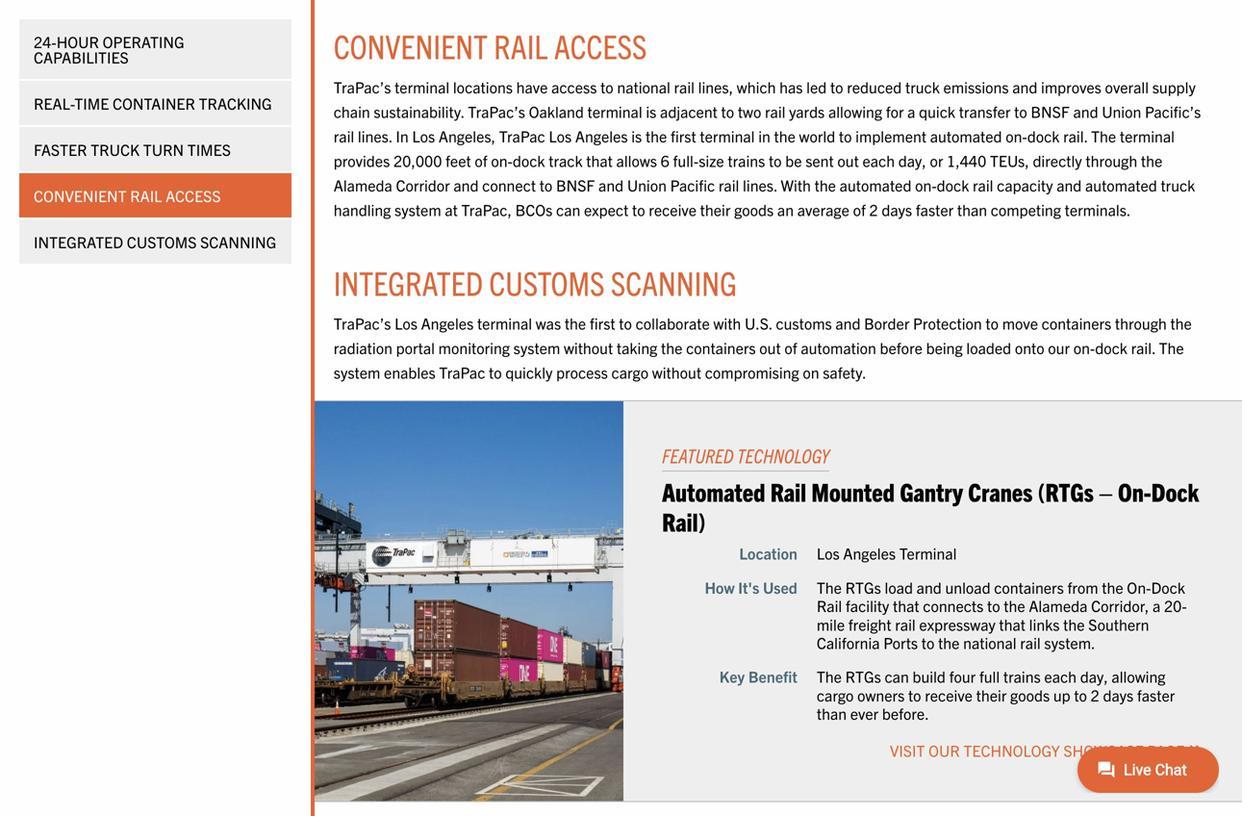 Task type: describe. For each thing, give the bounding box(es) containing it.
to up bcos
[[540, 175, 553, 195]]

handling
[[334, 200, 391, 219]]

to left be
[[769, 151, 782, 170]]

have
[[517, 77, 548, 96]]

lines,
[[698, 77, 734, 96]]

1 horizontal spatial scanning
[[611, 261, 737, 303]]

and down the improves
[[1074, 101, 1099, 121]]

at
[[445, 200, 458, 219]]

2 horizontal spatial system
[[514, 338, 560, 357]]

2 horizontal spatial angeles
[[844, 544, 896, 563]]

on
[[803, 363, 820, 382]]

real-
[[34, 93, 74, 113]]

24-
[[34, 32, 57, 51]]

days inside the rtgs can build four full trains each day, allowing cargo owners to receive their goods up to 2 days faster than ever before.
[[1104, 685, 1134, 704]]

solid image
[[1189, 743, 1204, 759]]

process
[[556, 363, 608, 382]]

trapac's los angeles terminal was the first to collaborate with u.s. customs and border protection to move containers through the radiation portal monitoring system without taking the containers out of automation before being loaded onto our on-dock rail. the system enables trapac to quickly process cargo without compromising on safety.
[[334, 313, 1192, 382]]

los right location
[[817, 544, 840, 563]]

to right "expect"
[[632, 200, 645, 219]]

out inside trapac's terminal locations have access to national rail lines, which has led to reduced truck emissions and improves overall supply chain sustainability. trapac's oakland terminal is adjacent to two rail yards allowing for a quick transfer to bnsf and union pacific's rail lines. in los angeles, trapac los angeles is the first terminal in the world to implement automated on-dock rail. the terminal provides 20,000 feet of on-dock track that allows 6 full-size trains to be sent out each day, or 1,440 teus, directly through the alameda corridor and connect to bnsf and union pacific rail lines. with the automated on-dock rail capacity and automated truck handling system at trapac, bcos can expect to receive their goods an average of 2 days faster than competing terminals.
[[838, 151, 859, 170]]

the inside trapac's terminal locations have access to national rail lines, which has led to reduced truck emissions and improves overall supply chain sustainability. trapac's oakland terminal is adjacent to two rail yards allowing for a quick transfer to bnsf and union pacific's rail lines. in los angeles, trapac los angeles is the first terminal in the world to implement automated on-dock rail. the terminal provides 20,000 feet of on-dock track that allows 6 full-size trains to be sent out each day, or 1,440 teus, directly through the alameda corridor and connect to bnsf and union pacific rail lines. with the automated on-dock rail capacity and automated truck handling system at trapac, bcos can expect to receive their goods an average of 2 days faster than competing terminals.
[[1092, 126, 1117, 145]]

20-
[[1165, 596, 1187, 615]]

goods inside trapac's terminal locations have access to national rail lines, which has led to reduced truck emissions and improves overall supply chain sustainability. trapac's oakland terminal is adjacent to two rail yards allowing for a quick transfer to bnsf and union pacific's rail lines. in los angeles, trapac los angeles is the first terminal in the world to implement automated on-dock rail. the terminal provides 20,000 feet of on-dock track that allows 6 full-size trains to be sent out each day, or 1,440 teus, directly through the alameda corridor and connect to bnsf and union pacific rail lines. with the automated on-dock rail capacity and automated truck handling system at trapac, bcos can expect to receive their goods an average of 2 days faster than competing terminals.
[[734, 200, 774, 219]]

expressway
[[920, 614, 996, 634]]

for
[[886, 101, 904, 121]]

integrated inside integrated customs scanning link
[[34, 232, 123, 251]]

ever
[[851, 704, 879, 723]]

24-hour operating capabilities
[[34, 32, 184, 66]]

our
[[1048, 338, 1070, 357]]

improves
[[1041, 77, 1102, 96]]

1 horizontal spatial truck
[[1161, 175, 1196, 195]]

u.s.
[[745, 313, 773, 333]]

rail down chain on the top left
[[334, 126, 354, 145]]

1 vertical spatial containers
[[686, 338, 756, 357]]

their inside the rtgs can build four full trains each day, allowing cargo owners to receive their goods up to 2 days faster than ever before.
[[977, 685, 1007, 704]]

turn
[[143, 140, 184, 159]]

expect
[[584, 200, 629, 219]]

oakland
[[529, 101, 584, 121]]

0 vertical spatial of
[[475, 151, 488, 170]]

before
[[880, 338, 923, 357]]

day, inside the rtgs can build four full trains each day, allowing cargo owners to receive their goods up to 2 days faster than ever before.
[[1081, 667, 1109, 686]]

national inside trapac's terminal locations have access to national rail lines, which has led to reduced truck emissions and improves overall supply chain sustainability. trapac's oakland terminal is adjacent to two rail yards allowing for a quick transfer to bnsf and union pacific's rail lines. in los angeles, trapac los angeles is the first terminal in the world to implement automated on-dock rail. the terminal provides 20,000 feet of on-dock track that allows 6 full-size trains to be sent out each day, or 1,440 teus, directly through the alameda corridor and connect to bnsf and union pacific rail lines. with the automated on-dock rail capacity and automated truck handling system at trapac, bcos can expect to receive their goods an average of 2 days faster than competing terminals.
[[617, 77, 671, 96]]

0 vertical spatial customs
[[127, 232, 197, 251]]

faster truck turn times link
[[19, 127, 291, 171]]

to right connects
[[988, 596, 1001, 615]]

rail inside featured technology automated rail mounted gantry cranes (rtgs – on-dock rail)
[[771, 475, 807, 507]]

cargo inside trapac's los angeles terminal was the first to collaborate with u.s. customs and border protection to move containers through the radiation portal monitoring system without taking the containers out of automation before being loaded onto our on-dock rail. the system enables trapac to quickly process cargo without compromising on safety.
[[612, 363, 649, 382]]

mile
[[817, 614, 845, 634]]

1 horizontal spatial union
[[1102, 101, 1142, 121]]

to up taking
[[619, 313, 632, 333]]

1 horizontal spatial customs
[[489, 261, 605, 303]]

sustainability.
[[374, 101, 465, 121]]

1 vertical spatial convenient
[[34, 186, 127, 205]]

0 horizontal spatial access
[[166, 186, 221, 205]]

the rtgs can build four full trains each day, allowing cargo owners to receive their goods up to 2 days faster than ever before.
[[817, 667, 1176, 723]]

1 vertical spatial without
[[652, 363, 702, 382]]

build
[[913, 667, 946, 686]]

adjacent
[[660, 101, 718, 121]]

visit our technology showcase page link
[[890, 740, 1204, 760]]

system inside trapac's terminal locations have access to national rail lines, which has led to reduced truck emissions and improves overall supply chain sustainability. trapac's oakland terminal is adjacent to two rail yards allowing for a quick transfer to bnsf and union pacific's rail lines. in los angeles, trapac los angeles is the first terminal in the world to implement automated on-dock rail. the terminal provides 20,000 feet of on-dock track that allows 6 full-size trains to be sent out each day, or 1,440 teus, directly through the alameda corridor and connect to bnsf and union pacific rail lines. with the automated on-dock rail capacity and automated truck handling system at trapac, bcos can expect to receive their goods an average of 2 days faster than competing terminals.
[[395, 200, 441, 219]]

1 vertical spatial technology
[[964, 740, 1060, 760]]

1 vertical spatial is
[[632, 126, 642, 145]]

pacific
[[670, 175, 715, 195]]

rail down size
[[719, 175, 740, 195]]

terminal down the access
[[588, 101, 643, 121]]

radiation
[[334, 338, 393, 357]]

to down monitoring
[[489, 363, 502, 382]]

1 horizontal spatial bnsf
[[1031, 101, 1070, 121]]

with
[[714, 313, 741, 333]]

load
[[885, 577, 913, 597]]

each inside the rtgs can build four full trains each day, allowing cargo owners to receive their goods up to 2 days faster than ever before.
[[1045, 667, 1077, 686]]

capacity
[[997, 175, 1054, 195]]

(rtgs
[[1038, 475, 1094, 507]]

0 vertical spatial lines.
[[358, 126, 392, 145]]

rail inside the rtgs load and unload containers from the on-dock rail facility that connects to the alameda corridor, a 20- mile freight rail expressway that links the southern california ports to the national rail system.
[[817, 596, 842, 615]]

0 vertical spatial convenient
[[334, 25, 488, 66]]

dock up connect
[[513, 151, 545, 170]]

california
[[817, 633, 880, 652]]

scanning inside integrated customs scanning link
[[200, 232, 276, 251]]

rail. inside trapac's los angeles terminal was the first to collaborate with u.s. customs and border protection to move containers through the radiation portal monitoring system without taking the containers out of automation before being loaded onto our on-dock rail. the system enables trapac to quickly process cargo without compromising on safety.
[[1132, 338, 1156, 357]]

through inside trapac's terminal locations have access to national rail lines, which has led to reduced truck emissions and improves overall supply chain sustainability. trapac's oakland terminal is adjacent to two rail yards allowing for a quick transfer to bnsf and union pacific's rail lines. in los angeles, trapac los angeles is the first terminal in the world to implement automated on-dock rail. the terminal provides 20,000 feet of on-dock track that allows 6 full-size trains to be sent out each day, or 1,440 teus, directly through the alameda corridor and connect to bnsf and union pacific rail lines. with the automated on-dock rail capacity and automated truck handling system at trapac, bcos can expect to receive their goods an average of 2 days faster than competing terminals.
[[1086, 151, 1138, 170]]

bcos
[[516, 200, 553, 219]]

to left two
[[721, 101, 735, 121]]

los down oakland
[[549, 126, 572, 145]]

0 horizontal spatial integrated customs scanning
[[34, 232, 276, 251]]

1 vertical spatial trapac's
[[468, 101, 526, 121]]

dock inside featured technology automated rail mounted gantry cranes (rtgs – on-dock rail)
[[1152, 475, 1200, 507]]

0 vertical spatial containers
[[1042, 313, 1112, 333]]

to right the "ports"
[[922, 633, 935, 652]]

terminal up sustainability.
[[395, 77, 450, 96]]

how
[[705, 577, 735, 597]]

visit
[[890, 740, 925, 760]]

emissions
[[944, 77, 1009, 96]]

alameda inside the rtgs load and unload containers from the on-dock rail facility that connects to the alameda corridor, a 20- mile freight rail expressway that links the southern california ports to the national rail system.
[[1029, 596, 1088, 615]]

border
[[865, 313, 910, 333]]

the inside the rtgs can build four full trains each day, allowing cargo owners to receive their goods up to 2 days faster than ever before.
[[817, 667, 842, 686]]

receive inside the rtgs can build four full trains each day, allowing cargo owners to receive their goods up to 2 days faster than ever before.
[[925, 685, 973, 704]]

0 horizontal spatial automated
[[840, 175, 912, 195]]

a inside trapac's terminal locations have access to national rail lines, which has led to reduced truck emissions and improves overall supply chain sustainability. trapac's oakland terminal is adjacent to two rail yards allowing for a quick transfer to bnsf and union pacific's rail lines. in los angeles, trapac los angeles is the first terminal in the world to implement automated on-dock rail. the terminal provides 20,000 feet of on-dock track that allows 6 full-size trains to be sent out each day, or 1,440 teus, directly through the alameda corridor and connect to bnsf and union pacific rail lines. with the automated on-dock rail capacity and automated truck handling system at trapac, bcos can expect to receive their goods an average of 2 days faster than competing terminals.
[[908, 101, 916, 121]]

and inside the rtgs load and unload containers from the on-dock rail facility that connects to the alameda corridor, a 20- mile freight rail expressway that links the southern california ports to the national rail system.
[[917, 577, 942, 597]]

up
[[1054, 685, 1071, 704]]

directly
[[1033, 151, 1083, 170]]

of inside trapac's los angeles terminal was the first to collaborate with u.s. customs and border protection to move containers through the radiation portal monitoring system without taking the containers out of automation before being loaded onto our on-dock rail. the system enables trapac to quickly process cargo without compromising on safety.
[[785, 338, 798, 357]]

los right in in the top of the page
[[412, 126, 435, 145]]

out inside trapac's los angeles terminal was the first to collaborate with u.s. customs and border protection to move containers through the radiation portal monitoring system without taking the containers out of automation before being loaded onto our on-dock rail. the system enables trapac to quickly process cargo without compromising on safety.
[[760, 338, 781, 357]]

1 horizontal spatial integrated customs scanning
[[334, 261, 737, 303]]

and down feet at the left top
[[454, 175, 479, 195]]

be
[[786, 151, 802, 170]]

1 horizontal spatial convenient rail access
[[334, 25, 647, 66]]

locations
[[453, 77, 513, 96]]

to right world
[[839, 126, 852, 145]]

each inside trapac's terminal locations have access to national rail lines, which has led to reduced truck emissions and improves overall supply chain sustainability. trapac's oakland terminal is adjacent to two rail yards allowing for a quick transfer to bnsf and union pacific's rail lines. in los angeles, trapac los angeles is the first terminal in the world to implement automated on-dock rail. the terminal provides 20,000 feet of on-dock track that allows 6 full-size trains to be sent out each day, or 1,440 teus, directly through the alameda corridor and connect to bnsf and union pacific rail lines. with the automated on-dock rail capacity and automated truck handling system at trapac, bcos can expect to receive their goods an average of 2 days faster than competing terminals.
[[863, 151, 895, 170]]

four
[[950, 667, 976, 686]]

convenient rail access inside convenient rail access link
[[34, 186, 221, 205]]

connects
[[923, 596, 984, 615]]

alameda inside trapac's terminal locations have access to national rail lines, which has led to reduced truck emissions and improves overall supply chain sustainability. trapac's oakland terminal is adjacent to two rail yards allowing for a quick transfer to bnsf and union pacific's rail lines. in los angeles, trapac los angeles is the first terminal in the world to implement automated on-dock rail. the terminal provides 20,000 feet of on-dock track that allows 6 full-size trains to be sent out each day, or 1,440 teus, directly through the alameda corridor and connect to bnsf and union pacific rail lines. with the automated on-dock rail capacity and automated truck handling system at trapac, bcos can expect to receive their goods an average of 2 days faster than competing terminals.
[[334, 175, 393, 195]]

rail. inside trapac's terminal locations have access to national rail lines, which has led to reduced truck emissions and improves overall supply chain sustainability. trapac's oakland terminal is adjacent to two rail yards allowing for a quick transfer to bnsf and union pacific's rail lines. in los angeles, trapac los angeles is the first terminal in the world to implement automated on-dock rail. the terminal provides 20,000 feet of on-dock track that allows 6 full-size trains to be sent out each day, or 1,440 teus, directly through the alameda corridor and connect to bnsf and union pacific rail lines. with the automated on-dock rail capacity and automated truck handling system at trapac, bcos can expect to receive their goods an average of 2 days faster than competing terminals.
[[1064, 126, 1088, 145]]

featured technology automated rail mounted gantry cranes (rtgs – on-dock rail)
[[662, 443, 1200, 537]]

that inside trapac's terminal locations have access to national rail lines, which has led to reduced truck emissions and improves overall supply chain sustainability. trapac's oakland terminal is adjacent to two rail yards allowing for a quick transfer to bnsf and union pacific's rail lines. in los angeles, trapac los angeles is the first terminal in the world to implement automated on-dock rail. the terminal provides 20,000 feet of on-dock track that allows 6 full-size trains to be sent out each day, or 1,440 teus, directly through the alameda corridor and connect to bnsf and union pacific rail lines. with the automated on-dock rail capacity and automated truck handling system at trapac, bcos can expect to receive their goods an average of 2 days faster than competing terminals.
[[586, 151, 613, 170]]

0 horizontal spatial system
[[334, 363, 381, 382]]

and up "expect"
[[599, 175, 624, 195]]

rail right two
[[765, 101, 786, 121]]

tracking
[[199, 93, 272, 113]]

1 horizontal spatial that
[[893, 596, 920, 615]]

and down the directly
[[1057, 175, 1082, 195]]

enables
[[384, 363, 436, 382]]

an
[[778, 200, 794, 219]]

2 horizontal spatial that
[[999, 614, 1026, 634]]

two
[[738, 101, 762, 121]]

quickly
[[506, 363, 553, 382]]

was
[[536, 313, 561, 333]]

supply
[[1153, 77, 1196, 96]]

1 vertical spatial bnsf
[[556, 175, 595, 195]]

quick
[[919, 101, 956, 121]]

southern
[[1089, 614, 1150, 634]]

move
[[1003, 313, 1039, 333]]

corridor,
[[1092, 596, 1150, 615]]

real-time container tracking link
[[19, 81, 291, 125]]

unload
[[946, 577, 991, 597]]

location
[[740, 544, 798, 563]]

1 horizontal spatial is
[[646, 101, 657, 121]]

which
[[737, 77, 776, 96]]

rtgs for facility
[[846, 577, 881, 597]]

rail up the have
[[494, 25, 548, 66]]

can inside trapac's terminal locations have access to national rail lines, which has led to reduced truck emissions and improves overall supply chain sustainability. trapac's oakland terminal is adjacent to two rail yards allowing for a quick transfer to bnsf and union pacific's rail lines. in los angeles, trapac los angeles is the first terminal in the world to implement automated on-dock rail. the terminal provides 20,000 feet of on-dock track that allows 6 full-size trains to be sent out each day, or 1,440 teus, directly through the alameda corridor and connect to bnsf and union pacific rail lines. with the automated on-dock rail capacity and automated truck handling system at trapac, bcos can expect to receive their goods an average of 2 days faster than competing terminals.
[[556, 200, 581, 219]]

terminal inside trapac's los angeles terminal was the first to collaborate with u.s. customs and border protection to move containers through the radiation portal monitoring system without taking the containers out of automation before being loaded onto our on-dock rail. the system enables trapac to quickly process cargo without compromising on safety.
[[477, 313, 532, 333]]

yards
[[789, 101, 825, 121]]

on- up teus,
[[1006, 126, 1028, 145]]

gantry
[[900, 475, 963, 507]]

rtgs for owners
[[846, 667, 881, 686]]

and left the improves
[[1013, 77, 1038, 96]]

terminal up size
[[700, 126, 755, 145]]

access
[[552, 77, 597, 96]]

0 vertical spatial access
[[554, 25, 647, 66]]

national inside the rtgs load and unload containers from the on-dock rail facility that connects to the alameda corridor, a 20- mile freight rail expressway that links the southern california ports to the national rail system.
[[964, 633, 1017, 652]]

freight
[[849, 614, 892, 634]]

their inside trapac's terminal locations have access to national rail lines, which has led to reduced truck emissions and improves overall supply chain sustainability. trapac's oakland terminal is adjacent to two rail yards allowing for a quick transfer to bnsf and union pacific's rail lines. in los angeles, trapac los angeles is the first terminal in the world to implement automated on-dock rail. the terminal provides 20,000 feet of on-dock track that allows 6 full-size trains to be sent out each day, or 1,440 teus, directly through the alameda corridor and connect to bnsf and union pacific rail lines. with the automated on-dock rail capacity and automated truck handling system at trapac, bcos can expect to receive their goods an average of 2 days faster than competing terminals.
[[700, 200, 731, 219]]

1,440
[[947, 151, 987, 170]]

customs
[[776, 313, 832, 333]]

times
[[187, 140, 231, 159]]

time
[[74, 93, 109, 113]]

0 horizontal spatial union
[[627, 175, 667, 195]]

sent
[[806, 151, 834, 170]]

trapac's for integrated
[[334, 313, 391, 333]]

or
[[930, 151, 944, 170]]

used
[[763, 577, 798, 597]]

key
[[720, 667, 745, 686]]

in
[[759, 126, 771, 145]]

2 horizontal spatial automated
[[1086, 175, 1158, 195]]

to right transfer
[[1015, 101, 1028, 121]]

trapac inside trapac's terminal locations have access to national rail lines, which has led to reduced truck emissions and improves overall supply chain sustainability. trapac's oakland terminal is adjacent to two rail yards allowing for a quick transfer to bnsf and union pacific's rail lines. in los angeles, trapac los angeles is the first terminal in the world to implement automated on-dock rail. the terminal provides 20,000 feet of on-dock track that allows 6 full-size trains to be sent out each day, or 1,440 teus, directly through the alameda corridor and connect to bnsf and union pacific rail lines. with the automated on-dock rail capacity and automated truck handling system at trapac, bcos can expect to receive their goods an average of 2 days faster than competing terminals.
[[499, 126, 545, 145]]



Task type: locate. For each thing, give the bounding box(es) containing it.
rail left facility
[[817, 596, 842, 615]]

first inside trapac's terminal locations have access to national rail lines, which has led to reduced truck emissions and improves overall supply chain sustainability. trapac's oakland terminal is adjacent to two rail yards allowing for a quick transfer to bnsf and union pacific's rail lines. in los angeles, trapac los angeles is the first terminal in the world to implement automated on-dock rail. the terminal provides 20,000 feet of on-dock track that allows 6 full-size trains to be sent out each day, or 1,440 teus, directly through the alameda corridor and connect to bnsf and union pacific rail lines. with the automated on-dock rail capacity and automated truck handling system at trapac, bcos can expect to receive their goods an average of 2 days faster than competing terminals.
[[671, 126, 697, 145]]

containers up links
[[995, 577, 1064, 597]]

a left 20-
[[1153, 596, 1161, 615]]

compromising
[[705, 363, 800, 382]]

and up automation
[[836, 313, 861, 333]]

union down overall
[[1102, 101, 1142, 121]]

allowing inside the rtgs can build four full trains each day, allowing cargo owners to receive their goods up to 2 days faster than ever before.
[[1112, 667, 1166, 686]]

1 horizontal spatial goods
[[1011, 685, 1050, 704]]

to right owners on the right bottom of the page
[[909, 685, 922, 704]]

connect
[[482, 175, 536, 195]]

2 dock from the top
[[1152, 577, 1186, 597]]

can left build
[[885, 667, 909, 686]]

technology
[[737, 443, 830, 467], [964, 740, 1060, 760]]

union
[[1102, 101, 1142, 121], [627, 175, 667, 195]]

than left 'ever'
[[817, 704, 847, 723]]

with
[[781, 175, 811, 195]]

1 vertical spatial integrated customs scanning
[[334, 261, 737, 303]]

access down times
[[166, 186, 221, 205]]

to right the "led"
[[831, 77, 844, 96]]

system
[[395, 200, 441, 219], [514, 338, 560, 357], [334, 363, 381, 382]]

hour
[[56, 32, 99, 51]]

los up portal on the left
[[395, 313, 418, 333]]

goods left an
[[734, 200, 774, 219]]

0 vertical spatial allowing
[[829, 101, 883, 121]]

a inside the rtgs load and unload containers from the on-dock rail facility that connects to the alameda corridor, a 20- mile freight rail expressway that links the southern california ports to the national rail system.
[[1153, 596, 1161, 615]]

24-hour operating capabilities link
[[19, 19, 291, 79]]

trapac inside trapac's los angeles terminal was the first to collaborate with u.s. customs and border protection to move containers through the radiation portal monitoring system without taking the containers out of automation before being loaded onto our on-dock rail. the system enables trapac to quickly process cargo without compromising on safety.
[[439, 363, 485, 382]]

cargo left owners on the right bottom of the page
[[817, 685, 854, 704]]

national up 'adjacent' at right
[[617, 77, 671, 96]]

ports
[[884, 633, 918, 652]]

has
[[780, 77, 803, 96]]

2 inside the rtgs can build four full trains each day, allowing cargo owners to receive their goods up to 2 days faster than ever before.
[[1091, 685, 1100, 704]]

2 right average
[[870, 200, 878, 219]]

0 vertical spatial out
[[838, 151, 859, 170]]

rtgs inside the rtgs load and unload containers from the on-dock rail facility that connects to the alameda corridor, a 20- mile freight rail expressway that links the southern california ports to the national rail system.
[[846, 577, 881, 597]]

dock
[[1028, 126, 1060, 145], [513, 151, 545, 170], [937, 175, 970, 195], [1096, 338, 1128, 357]]

days right "up"
[[1104, 685, 1134, 704]]

dock inside the rtgs load and unload containers from the on-dock rail facility that connects to the alameda corridor, a 20- mile freight rail expressway that links the southern california ports to the national rail system.
[[1152, 577, 1186, 597]]

trapac's up chain on the top left
[[334, 77, 391, 96]]

alameda up system.
[[1029, 596, 1088, 615]]

containers down with
[[686, 338, 756, 357]]

1 horizontal spatial automated
[[930, 126, 1002, 145]]

faster inside trapac's terminal locations have access to national rail lines, which has led to reduced truck emissions and improves overall supply chain sustainability. trapac's oakland terminal is adjacent to two rail yards allowing for a quick transfer to bnsf and union pacific's rail lines. in los angeles, trapac los angeles is the first terminal in the world to implement automated on-dock rail. the terminal provides 20,000 feet of on-dock track that allows 6 full-size trains to be sent out each day, or 1,440 teus, directly through the alameda corridor and connect to bnsf and union pacific rail lines. with the automated on-dock rail capacity and automated truck handling system at trapac, bcos can expect to receive their goods an average of 2 days faster than competing terminals.
[[916, 200, 954, 219]]

2 rtgs from the top
[[846, 667, 881, 686]]

1 horizontal spatial allowing
[[1112, 667, 1166, 686]]

monitoring
[[439, 338, 510, 357]]

allowing inside trapac's terminal locations have access to national rail lines, which has led to reduced truck emissions and improves overall supply chain sustainability. trapac's oakland terminal is adjacent to two rail yards allowing for a quick transfer to bnsf and union pacific's rail lines. in los angeles, trapac los angeles is the first terminal in the world to implement automated on-dock rail. the terminal provides 20,000 feet of on-dock track that allows 6 full-size trains to be sent out each day, or 1,440 teus, directly through the alameda corridor and connect to bnsf and union pacific rail lines. with the automated on-dock rail capacity and automated truck handling system at trapac, bcos can expect to receive their goods an average of 2 days faster than competing terminals.
[[829, 101, 883, 121]]

capabilities
[[34, 47, 129, 66]]

truck
[[91, 140, 140, 159]]

of down customs
[[785, 338, 798, 357]]

automated
[[930, 126, 1002, 145], [840, 175, 912, 195], [1086, 175, 1158, 195]]

out down u.s.
[[760, 338, 781, 357]]

1 vertical spatial scanning
[[611, 261, 737, 303]]

2 horizontal spatial of
[[853, 200, 866, 219]]

bnsf down the improves
[[1031, 101, 1070, 121]]

cargo inside the rtgs can build four full trains each day, allowing cargo owners to receive their goods up to 2 days faster than ever before.
[[817, 685, 854, 704]]

featured
[[662, 443, 734, 467]]

than inside trapac's terminal locations have access to national rail lines, which has led to reduced truck emissions and improves overall supply chain sustainability. trapac's oakland terminal is adjacent to two rail yards allowing for a quick transfer to bnsf and union pacific's rail lines. in los angeles, trapac los angeles is the first terminal in the world to implement automated on-dock rail. the terminal provides 20,000 feet of on-dock track that allows 6 full-size trains to be sent out each day, or 1,440 teus, directly through the alameda corridor and connect to bnsf and union pacific rail lines. with the automated on-dock rail capacity and automated truck handling system at trapac, bcos can expect to receive their goods an average of 2 days faster than competing terminals.
[[958, 200, 988, 219]]

0 vertical spatial trapac
[[499, 126, 545, 145]]

being
[[926, 338, 963, 357]]

day,
[[899, 151, 927, 170], [1081, 667, 1109, 686]]

on- inside trapac's los angeles terminal was the first to collaborate with u.s. customs and border protection to move containers through the radiation portal monitoring system without taking the containers out of automation before being loaded onto our on-dock rail. the system enables trapac to quickly process cargo without compromising on safety.
[[1074, 338, 1096, 357]]

1 horizontal spatial system
[[395, 200, 441, 219]]

0 vertical spatial bnsf
[[1031, 101, 1070, 121]]

to up loaded
[[986, 313, 999, 333]]

on- down or
[[915, 175, 937, 195]]

rail left system.
[[1021, 633, 1041, 652]]

1 horizontal spatial access
[[554, 25, 647, 66]]

1 vertical spatial convenient rail access
[[34, 186, 221, 205]]

can inside the rtgs can build four full trains each day, allowing cargo owners to receive their goods up to 2 days faster than ever before.
[[885, 667, 909, 686]]

average
[[798, 200, 850, 219]]

0 vertical spatial truck
[[906, 77, 940, 96]]

0 horizontal spatial alameda
[[334, 175, 393, 195]]

system down corridor
[[395, 200, 441, 219]]

1 horizontal spatial lines.
[[743, 175, 778, 195]]

to right "up"
[[1074, 685, 1088, 704]]

terminal
[[900, 544, 957, 563]]

1 horizontal spatial day,
[[1081, 667, 1109, 686]]

0 vertical spatial 2
[[870, 200, 878, 219]]

first inside trapac's los angeles terminal was the first to collaborate with u.s. customs and border protection to move containers through the radiation portal monitoring system without taking the containers out of automation before being loaded onto our on-dock rail. the system enables trapac to quickly process cargo without compromising on safety.
[[590, 313, 616, 333]]

allows
[[617, 151, 657, 170]]

2 vertical spatial trapac's
[[334, 313, 391, 333]]

a
[[908, 101, 916, 121], [1153, 596, 1161, 615]]

1 vertical spatial dock
[[1152, 577, 1186, 597]]

0 vertical spatial trapac's
[[334, 77, 391, 96]]

our
[[929, 740, 960, 760]]

through inside trapac's los angeles terminal was the first to collaborate with u.s. customs and border protection to move containers through the radiation portal monitoring system without taking the containers out of automation before being loaded onto our on-dock rail. the system enables trapac to quickly process cargo without compromising on safety.
[[1115, 313, 1167, 333]]

–
[[1099, 475, 1113, 507]]

0 vertical spatial union
[[1102, 101, 1142, 121]]

of
[[475, 151, 488, 170], [853, 200, 866, 219], [785, 338, 798, 357]]

rail
[[494, 25, 548, 66], [130, 186, 162, 205], [771, 475, 807, 507], [817, 596, 842, 615]]

chain
[[334, 101, 370, 121]]

goods inside the rtgs can build four full trains each day, allowing cargo owners to receive their goods up to 2 days faster than ever before.
[[1011, 685, 1050, 704]]

page
[[1148, 740, 1185, 760]]

1 vertical spatial days
[[1104, 685, 1134, 704]]

trapac's inside trapac's los angeles terminal was the first to collaborate with u.s. customs and border protection to move containers through the radiation portal monitoring system without taking the containers out of automation before being loaded onto our on-dock rail. the system enables trapac to quickly process cargo without compromising on safety.
[[334, 313, 391, 333]]

1 vertical spatial rtgs
[[846, 667, 881, 686]]

los angeles terminal
[[817, 544, 957, 563]]

1 horizontal spatial than
[[958, 200, 988, 219]]

day, right "up"
[[1081, 667, 1109, 686]]

0 horizontal spatial customs
[[127, 232, 197, 251]]

access up the access
[[554, 25, 647, 66]]

than
[[958, 200, 988, 219], [817, 704, 847, 723]]

0 horizontal spatial convenient
[[34, 186, 127, 205]]

collaborate
[[636, 313, 710, 333]]

facility
[[846, 596, 890, 615]]

1 vertical spatial through
[[1115, 313, 1167, 333]]

the inside trapac's los angeles terminal was the first to collaborate with u.s. customs and border protection to move containers through the radiation portal monitoring system without taking the containers out of automation before being loaded onto our on-dock rail. the system enables trapac to quickly process cargo without compromising on safety.
[[1159, 338, 1185, 357]]

1 horizontal spatial without
[[652, 363, 702, 382]]

0 vertical spatial scanning
[[200, 232, 276, 251]]

track
[[549, 151, 583, 170]]

to right the access
[[601, 77, 614, 96]]

0 horizontal spatial that
[[586, 151, 613, 170]]

0 horizontal spatial a
[[908, 101, 916, 121]]

cargo down taking
[[612, 363, 649, 382]]

0 horizontal spatial days
[[882, 200, 913, 219]]

terminal up monitoring
[[477, 313, 532, 333]]

receive down pacific
[[649, 200, 697, 219]]

1 vertical spatial out
[[760, 338, 781, 357]]

integrated customs scanning
[[34, 232, 276, 251], [334, 261, 737, 303]]

lines. left with
[[743, 175, 778, 195]]

faster truck turn times
[[34, 140, 231, 159]]

to
[[601, 77, 614, 96], [831, 77, 844, 96], [721, 101, 735, 121], [1015, 101, 1028, 121], [839, 126, 852, 145], [769, 151, 782, 170], [540, 175, 553, 195], [632, 200, 645, 219], [619, 313, 632, 333], [986, 313, 999, 333], [489, 363, 502, 382], [988, 596, 1001, 615], [922, 633, 935, 652], [909, 685, 922, 704], [1074, 685, 1088, 704]]

convenient rail access
[[334, 25, 647, 66], [34, 186, 221, 205]]

1 horizontal spatial 2
[[1091, 685, 1100, 704]]

faster down or
[[916, 200, 954, 219]]

rtgs up 'ever'
[[846, 667, 881, 686]]

visit our technology showcase page
[[890, 740, 1189, 760]]

0 horizontal spatial trapac
[[439, 363, 485, 382]]

0 vertical spatial angeles
[[575, 126, 628, 145]]

1 horizontal spatial technology
[[964, 740, 1060, 760]]

0 horizontal spatial can
[[556, 200, 581, 219]]

full-
[[673, 151, 699, 170]]

safety.
[[823, 363, 867, 382]]

1 vertical spatial cargo
[[817, 685, 854, 704]]

bnsf down track
[[556, 175, 595, 195]]

customs up was
[[489, 261, 605, 303]]

convenient
[[334, 25, 488, 66], [34, 186, 127, 205]]

rail left mounted
[[771, 475, 807, 507]]

teus,
[[990, 151, 1030, 170]]

0 horizontal spatial first
[[590, 313, 616, 333]]

is
[[646, 101, 657, 121], [632, 126, 642, 145]]

containers
[[1042, 313, 1112, 333], [686, 338, 756, 357], [995, 577, 1064, 597]]

than down 1,440 at the right top
[[958, 200, 988, 219]]

1 vertical spatial system
[[514, 338, 560, 357]]

loaded
[[967, 338, 1012, 357]]

access
[[554, 25, 647, 66], [166, 186, 221, 205]]

angeles inside trapac's terminal locations have access to national rail lines, which has led to reduced truck emissions and improves overall supply chain sustainability. trapac's oakland terminal is adjacent to two rail yards allowing for a quick transfer to bnsf and union pacific's rail lines. in los angeles, trapac los angeles is the first terminal in the world to implement automated on-dock rail. the terminal provides 20,000 feet of on-dock track that allows 6 full-size trains to be sent out each day, or 1,440 teus, directly through the alameda corridor and connect to bnsf and union pacific rail lines. with the automated on-dock rail capacity and automated truck handling system at trapac, bcos can expect to receive their goods an average of 2 days faster than competing terminals.
[[575, 126, 628, 145]]

rtgs inside the rtgs can build four full trains each day, allowing cargo owners to receive their goods up to 2 days faster than ever before.
[[846, 667, 881, 686]]

faster
[[916, 200, 954, 219], [1138, 685, 1176, 704]]

and right 'load'
[[917, 577, 942, 597]]

containers inside the rtgs load and unload containers from the on-dock rail facility that connects to the alameda corridor, a 20- mile freight rail expressway that links the southern california ports to the national rail system.
[[995, 577, 1064, 597]]

on-
[[1006, 126, 1028, 145], [491, 151, 513, 170], [915, 175, 937, 195], [1074, 338, 1096, 357]]

0 vertical spatial days
[[882, 200, 913, 219]]

before.
[[882, 704, 930, 723]]

their right four
[[977, 685, 1007, 704]]

1 vertical spatial rail.
[[1132, 338, 1156, 357]]

rail)
[[662, 505, 706, 537]]

rail up 'adjacent' at right
[[674, 77, 695, 96]]

1 vertical spatial customs
[[489, 261, 605, 303]]

0 horizontal spatial is
[[632, 126, 642, 145]]

0 horizontal spatial technology
[[737, 443, 830, 467]]

0 vertical spatial is
[[646, 101, 657, 121]]

1 horizontal spatial convenient
[[334, 25, 488, 66]]

size
[[699, 151, 725, 170]]

integrated customs scanning down convenient rail access link
[[34, 232, 276, 251]]

technology inside featured technology automated rail mounted gantry cranes (rtgs – on-dock rail)
[[737, 443, 830, 467]]

system down radiation
[[334, 363, 381, 382]]

2
[[870, 200, 878, 219], [1091, 685, 1100, 704]]

1 vertical spatial 2
[[1091, 685, 1100, 704]]

dock right – at the right
[[1152, 475, 1200, 507]]

first up process
[[590, 313, 616, 333]]

cargo
[[612, 363, 649, 382], [817, 685, 854, 704]]

0 vertical spatial through
[[1086, 151, 1138, 170]]

terminal
[[395, 77, 450, 96], [588, 101, 643, 121], [700, 126, 755, 145], [1120, 126, 1175, 145], [477, 313, 532, 333]]

1 vertical spatial trapac
[[439, 363, 485, 382]]

dock down 1,440 at the right top
[[937, 175, 970, 195]]

1 horizontal spatial trains
[[1004, 667, 1041, 686]]

goods
[[734, 200, 774, 219], [1011, 685, 1050, 704]]

0 vertical spatial system
[[395, 200, 441, 219]]

alameda
[[334, 175, 393, 195], [1029, 596, 1088, 615]]

terminal down pacific's
[[1120, 126, 1175, 145]]

rail down 1,440 at the right top
[[973, 175, 994, 195]]

trapac's for convenient
[[334, 77, 391, 96]]

0 horizontal spatial integrated
[[34, 232, 123, 251]]

0 horizontal spatial lines.
[[358, 126, 392, 145]]

2 right "up"
[[1091, 685, 1100, 704]]

each down system.
[[1045, 667, 1077, 686]]

1 vertical spatial each
[[1045, 667, 1077, 686]]

lines. left in in the top of the page
[[358, 126, 392, 145]]

0 horizontal spatial cargo
[[612, 363, 649, 382]]

through
[[1086, 151, 1138, 170], [1115, 313, 1167, 333]]

1 vertical spatial faster
[[1138, 685, 1176, 704]]

overall
[[1106, 77, 1149, 96]]

0 vertical spatial rail.
[[1064, 126, 1088, 145]]

0 horizontal spatial national
[[617, 77, 671, 96]]

goods left "up"
[[1011, 685, 1050, 704]]

allowing down reduced
[[829, 101, 883, 121]]

1 horizontal spatial can
[[885, 667, 909, 686]]

1 vertical spatial first
[[590, 313, 616, 333]]

faster inside the rtgs can build four full trains each day, allowing cargo owners to receive their goods up to 2 days faster than ever before.
[[1138, 685, 1176, 704]]

1 vertical spatial alameda
[[1029, 596, 1088, 615]]

rtgs left 'load'
[[846, 577, 881, 597]]

on- up connect
[[491, 151, 513, 170]]

benefit
[[749, 667, 798, 686]]

on- left 20-
[[1127, 577, 1152, 597]]

1 horizontal spatial integrated
[[334, 261, 483, 303]]

1 vertical spatial national
[[964, 633, 1017, 652]]

0 vertical spatial integrated
[[34, 232, 123, 251]]

1 horizontal spatial rail.
[[1132, 338, 1156, 357]]

automation
[[801, 338, 877, 357]]

on- right – at the right
[[1118, 475, 1152, 507]]

is up allows at the top
[[632, 126, 642, 145]]

day, inside trapac's terminal locations have access to national rail lines, which has led to reduced truck emissions and improves overall supply chain sustainability. trapac's oakland terminal is adjacent to two rail yards allowing for a quick transfer to bnsf and union pacific's rail lines. in los angeles, trapac los angeles is the first terminal in the world to implement automated on-dock rail. the terminal provides 20,000 feet of on-dock track that allows 6 full-size trains to be sent out each day, or 1,440 teus, directly through the alameda corridor and connect to bnsf and union pacific rail lines. with the automated on-dock rail capacity and automated truck handling system at trapac, bcos can expect to receive their goods an average of 2 days faster than competing terminals.
[[899, 151, 927, 170]]

1 vertical spatial angeles
[[421, 313, 474, 333]]

dock inside trapac's los angeles terminal was the first to collaborate with u.s. customs and border protection to move containers through the radiation portal monitoring system without taking the containers out of automation before being loaded onto our on-dock rail. the system enables trapac to quickly process cargo without compromising on safety.
[[1096, 338, 1128, 357]]

trapac
[[499, 126, 545, 145], [439, 363, 485, 382]]

union down allows at the top
[[627, 175, 667, 195]]

transfer
[[959, 101, 1011, 121]]

rail. up the directly
[[1064, 126, 1088, 145]]

0 vertical spatial first
[[671, 126, 697, 145]]

that left links
[[999, 614, 1026, 634]]

and inside trapac's los angeles terminal was the first to collaborate with u.s. customs and border protection to move containers through the radiation portal monitoring system without taking the containers out of automation before being loaded onto our on-dock rail. the system enables trapac to quickly process cargo without compromising on safety.
[[836, 313, 861, 333]]

on- inside the rtgs load and unload containers from the on-dock rail facility that connects to the alameda corridor, a 20- mile freight rail expressway that links the southern california ports to the national rail system.
[[1127, 577, 1152, 597]]

1 vertical spatial on-
[[1127, 577, 1152, 597]]

national up full
[[964, 633, 1017, 652]]

day, left or
[[899, 151, 927, 170]]

trapac's terminal locations have access to national rail lines, which has led to reduced truck emissions and improves overall supply chain sustainability. trapac's oakland terminal is adjacent to two rail yards allowing for a quick transfer to bnsf and union pacific's rail lines. in los angeles, trapac los angeles is the first terminal in the world to implement automated on-dock rail. the terminal provides 20,000 feet of on-dock track that allows 6 full-size trains to be sent out each day, or 1,440 teus, directly through the alameda corridor and connect to bnsf and union pacific rail lines. with the automated on-dock rail capacity and automated truck handling system at trapac, bcos can expect to receive their goods an average of 2 days faster than competing terminals.
[[334, 77, 1202, 219]]

angeles up monitoring
[[421, 313, 474, 333]]

0 horizontal spatial scanning
[[200, 232, 276, 251]]

automated down implement
[[840, 175, 912, 195]]

0 vertical spatial alameda
[[334, 175, 393, 195]]

2 inside trapac's terminal locations have access to national rail lines, which has led to reduced truck emissions and improves overall supply chain sustainability. trapac's oakland terminal is adjacent to two rail yards allowing for a quick transfer to bnsf and union pacific's rail lines. in los angeles, trapac los angeles is the first terminal in the world to implement automated on-dock rail. the terminal provides 20,000 feet of on-dock track that allows 6 full-size trains to be sent out each day, or 1,440 teus, directly through the alameda corridor and connect to bnsf and union pacific rail lines. with the automated on-dock rail capacity and automated truck handling system at trapac, bcos can expect to receive their goods an average of 2 days faster than competing terminals.
[[870, 200, 878, 219]]

taking
[[617, 338, 658, 357]]

1 horizontal spatial cargo
[[817, 685, 854, 704]]

container
[[113, 93, 195, 113]]

system.
[[1045, 633, 1096, 652]]

0 horizontal spatial each
[[863, 151, 895, 170]]

integrated customs scanning link
[[19, 219, 291, 264]]

convenient up sustainability.
[[334, 25, 488, 66]]

first up full-
[[671, 126, 697, 145]]

the inside the rtgs load and unload containers from the on-dock rail facility that connects to the alameda corridor, a 20- mile freight rail expressway that links the southern california ports to the national rail system.
[[817, 577, 842, 597]]

on- right our
[[1074, 338, 1096, 357]]

trains inside the rtgs can build four full trains each day, allowing cargo owners to receive their goods up to 2 days faster than ever before.
[[1004, 667, 1041, 686]]

los inside trapac's los angeles terminal was the first to collaborate with u.s. customs and border protection to move containers through the radiation portal monitoring system without taking the containers out of automation before being loaded onto our on-dock rail. the system enables trapac to quickly process cargo without compromising on safety.
[[395, 313, 418, 333]]

dock right our
[[1096, 338, 1128, 357]]

trapac's down the locations
[[468, 101, 526, 121]]

than inside the rtgs can build four full trains each day, allowing cargo owners to receive their goods up to 2 days faster than ever before.
[[817, 704, 847, 723]]

1 rtgs from the top
[[846, 577, 881, 597]]

on- inside featured technology automated rail mounted gantry cranes (rtgs – on-dock rail)
[[1118, 475, 1152, 507]]

0 vertical spatial cargo
[[612, 363, 649, 382]]

1 vertical spatial union
[[627, 175, 667, 195]]

integrated up portal on the left
[[334, 261, 483, 303]]

bnsf
[[1031, 101, 1070, 121], [556, 175, 595, 195]]

onto
[[1015, 338, 1045, 357]]

0 horizontal spatial convenient rail access
[[34, 186, 221, 205]]

angeles,
[[439, 126, 496, 145]]

feet
[[446, 151, 471, 170]]

0 vertical spatial goods
[[734, 200, 774, 219]]

1 horizontal spatial days
[[1104, 685, 1134, 704]]

1 horizontal spatial national
[[964, 633, 1017, 652]]

angeles inside trapac's los angeles terminal was the first to collaborate with u.s. customs and border protection to move containers through the radiation portal monitoring system without taking the containers out of automation before being loaded onto our on-dock rail. the system enables trapac to quickly process cargo without compromising on safety.
[[421, 313, 474, 333]]

links
[[1030, 614, 1060, 634]]

0 vertical spatial than
[[958, 200, 988, 219]]

rail.
[[1064, 126, 1088, 145], [1132, 338, 1156, 357]]

0 vertical spatial integrated customs scanning
[[34, 232, 276, 251]]

trains inside trapac's terminal locations have access to national rail lines, which has led to reduced truck emissions and improves overall supply chain sustainability. trapac's oakland terminal is adjacent to two rail yards allowing for a quick transfer to bnsf and union pacific's rail lines. in los angeles, trapac los angeles is the first terminal in the world to implement automated on-dock rail. the terminal provides 20,000 feet of on-dock track that allows 6 full-size trains to be sent out each day, or 1,440 teus, directly through the alameda corridor and connect to bnsf and union pacific rail lines. with the automated on-dock rail capacity and automated truck handling system at trapac, bcos can expect to receive their goods an average of 2 days faster than competing terminals.
[[728, 151, 765, 170]]

rail right freight
[[895, 614, 916, 634]]

los
[[412, 126, 435, 145], [549, 126, 572, 145], [395, 313, 418, 333], [817, 544, 840, 563]]

pacific's
[[1145, 101, 1202, 121]]

showcase
[[1064, 740, 1144, 760]]

1 dock from the top
[[1152, 475, 1200, 507]]

1 vertical spatial truck
[[1161, 175, 1196, 195]]

each down implement
[[863, 151, 895, 170]]

days inside trapac's terminal locations have access to national rail lines, which has led to reduced truck emissions and improves overall supply chain sustainability. trapac's oakland terminal is adjacent to two rail yards allowing for a quick transfer to bnsf and union pacific's rail lines. in los angeles, trapac los angeles is the first terminal in the world to implement automated on-dock rail. the terminal provides 20,000 feet of on-dock track that allows 6 full-size trains to be sent out each day, or 1,440 teus, directly through the alameda corridor and connect to bnsf and union pacific rail lines. with the automated on-dock rail capacity and automated truck handling system at trapac, bcos can expect to receive their goods an average of 2 days faster than competing terminals.
[[882, 200, 913, 219]]

trains down in
[[728, 151, 765, 170]]

receive inside trapac's terminal locations have access to national rail lines, which has led to reduced truck emissions and improves overall supply chain sustainability. trapac's oakland terminal is adjacent to two rail yards allowing for a quick transfer to bnsf and union pacific's rail lines. in los angeles, trapac los angeles is the first terminal in the world to implement automated on-dock rail. the terminal provides 20,000 feet of on-dock track that allows 6 full-size trains to be sent out each day, or 1,440 teus, directly through the alameda corridor and connect to bnsf and union pacific rail lines. with the automated on-dock rail capacity and automated truck handling system at trapac, bcos can expect to receive their goods an average of 2 days faster than competing terminals.
[[649, 200, 697, 219]]

rail down faster truck turn times link
[[130, 186, 162, 205]]

1 horizontal spatial out
[[838, 151, 859, 170]]

it's
[[738, 577, 760, 597]]

0 horizontal spatial without
[[564, 338, 613, 357]]

truck up quick
[[906, 77, 940, 96]]

angeles
[[575, 126, 628, 145], [421, 313, 474, 333], [844, 544, 896, 563]]

corridor
[[396, 175, 450, 195]]

dock up the directly
[[1028, 126, 1060, 145]]

0 horizontal spatial angeles
[[421, 313, 474, 333]]

their down pacific
[[700, 200, 731, 219]]

reduced
[[847, 77, 902, 96]]

competing
[[991, 200, 1062, 219]]



Task type: vqa. For each thing, say whether or not it's contained in the screenshot.
the top "RTGs"
yes



